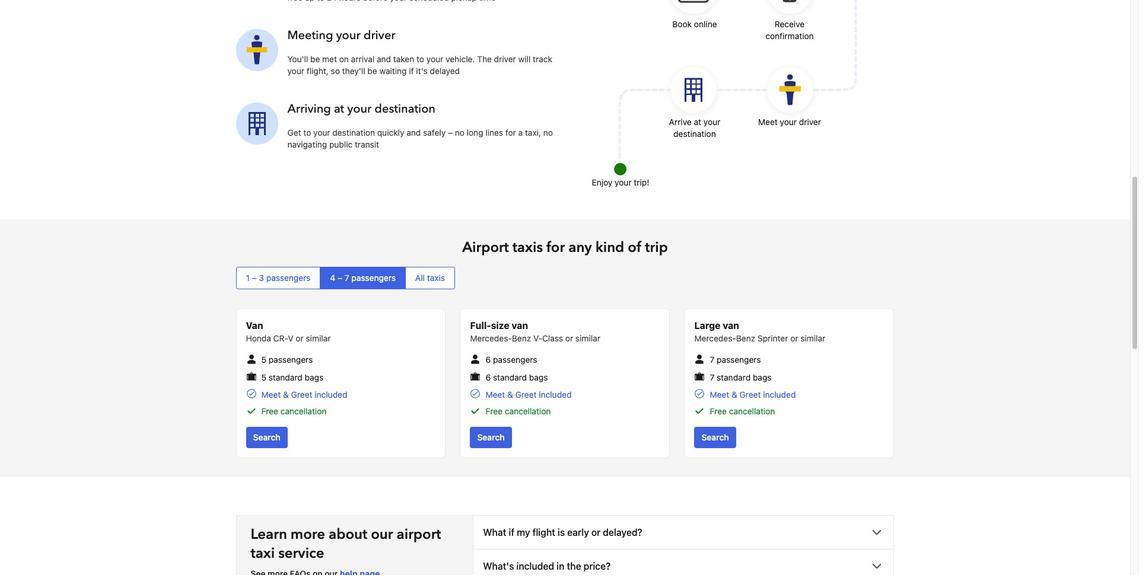 Task type: locate. For each thing, give the bounding box(es) containing it.
or inside full-size van mercedes-benz v-class or similar
[[566, 334, 574, 344]]

similar right sprinter
[[801, 334, 826, 344]]

cancellation for cr-
[[281, 407, 327, 417]]

1 vertical spatial if
[[509, 528, 515, 539]]

standard for van
[[493, 373, 527, 383]]

2 horizontal spatial &
[[732, 390, 738, 400]]

meet & greet included
[[262, 390, 348, 400], [486, 390, 572, 400], [710, 390, 796, 400]]

2 standard from the left
[[493, 373, 527, 383]]

similar right class
[[576, 334, 601, 344]]

in
[[557, 562, 565, 572]]

to up the it's
[[417, 54, 424, 64]]

2 & from the left
[[508, 390, 513, 400]]

driver
[[364, 28, 396, 44], [494, 54, 516, 64], [800, 117, 822, 127]]

search button for van
[[470, 427, 512, 449]]

2 horizontal spatial bags
[[753, 373, 772, 383]]

1 horizontal spatial taxis
[[513, 238, 543, 258]]

& down 6 standard bags
[[508, 390, 513, 400]]

6 up 6 standard bags
[[486, 355, 491, 365]]

& for mercedes-
[[732, 390, 738, 400]]

benz left v-
[[512, 334, 531, 344]]

1 vertical spatial 5
[[262, 373, 267, 383]]

– right 4
[[338, 273, 343, 283]]

greet for cr-
[[291, 390, 313, 400]]

meet & greet included down 5 standard bags
[[262, 390, 348, 400]]

2 search from the left
[[478, 433, 505, 443]]

0 horizontal spatial mercedes-
[[470, 334, 512, 344]]

2 free from the left
[[486, 407, 503, 417]]

and for meeting your driver
[[377, 54, 391, 64]]

get
[[288, 128, 301, 138]]

1 vertical spatial driver
[[494, 54, 516, 64]]

enjoy
[[592, 178, 613, 188]]

cancellation
[[281, 407, 327, 417], [505, 407, 551, 417], [729, 407, 776, 417]]

1 horizontal spatial be
[[368, 66, 377, 76]]

if left my
[[509, 528, 515, 539]]

be down the arrival
[[368, 66, 377, 76]]

– inside the get to your destination quickly and safely – no long lines for a taxi, no navigating public transit
[[448, 128, 453, 138]]

1 5 from the top
[[262, 355, 267, 365]]

1 vertical spatial taxis
[[427, 273, 445, 283]]

3 bags from the left
[[753, 373, 772, 383]]

3 free from the left
[[710, 407, 727, 417]]

1 horizontal spatial to
[[417, 54, 424, 64]]

no right the taxi,
[[544, 128, 553, 138]]

0 vertical spatial if
[[409, 66, 414, 76]]

2 vertical spatial driver
[[800, 117, 822, 127]]

meet for mercedes-
[[710, 390, 730, 400]]

1 horizontal spatial –
[[338, 273, 343, 283]]

meet & greet included down 6 standard bags
[[486, 390, 572, 400]]

included
[[315, 390, 348, 400], [539, 390, 572, 400], [764, 390, 796, 400], [517, 562, 555, 572]]

your inside the get to your destination quickly and safely – no long lines for a taxi, no navigating public transit
[[314, 128, 330, 138]]

0 vertical spatial to
[[417, 54, 424, 64]]

6
[[486, 355, 491, 365], [486, 373, 491, 383]]

or right sprinter
[[791, 334, 799, 344]]

passengers up 6 standard bags
[[493, 355, 538, 365]]

0 horizontal spatial no
[[455, 128, 465, 138]]

1 free cancellation from the left
[[262, 407, 327, 417]]

mercedes- down 'size'
[[470, 334, 512, 344]]

and for arriving at your destination
[[407, 128, 421, 138]]

1 horizontal spatial meet & greet included
[[486, 390, 572, 400]]

2 horizontal spatial free cancellation
[[710, 407, 776, 417]]

meet & greet included for mercedes-
[[710, 390, 796, 400]]

1 horizontal spatial van
[[723, 321, 740, 332]]

and up waiting
[[377, 54, 391, 64]]

similar right v at bottom
[[306, 334, 331, 344]]

1 vertical spatial to
[[304, 128, 311, 138]]

1 mercedes- from the left
[[470, 334, 512, 344]]

greet down 7 standard bags on the right bottom of page
[[740, 390, 761, 400]]

no left the long
[[455, 128, 465, 138]]

2 free cancellation from the left
[[486, 407, 551, 417]]

0 vertical spatial driver
[[364, 28, 396, 44]]

7 right 4
[[345, 273, 349, 283]]

passengers up 7 standard bags on the right bottom of page
[[717, 355, 761, 365]]

0 horizontal spatial taxis
[[427, 273, 445, 283]]

1 horizontal spatial mercedes-
[[695, 334, 737, 344]]

2 5 from the top
[[262, 373, 267, 383]]

0 vertical spatial and
[[377, 54, 391, 64]]

navigating
[[288, 140, 327, 150]]

3 search from the left
[[702, 433, 729, 443]]

cancellation down 5 standard bags
[[281, 407, 327, 417]]

destination for arriving at your destination
[[375, 101, 436, 117]]

destination
[[375, 101, 436, 117], [333, 128, 375, 138], [674, 129, 716, 139]]

7 down 7 passengers
[[710, 373, 715, 383]]

free cancellation down 6 standard bags
[[486, 407, 551, 417]]

& for cr-
[[283, 390, 289, 400]]

1 van from the left
[[512, 321, 528, 332]]

1 horizontal spatial and
[[407, 128, 421, 138]]

they'll
[[342, 66, 365, 76]]

bags for mercedes-
[[753, 373, 772, 383]]

0 horizontal spatial free cancellation
[[262, 407, 327, 417]]

2 benz from the left
[[737, 334, 756, 344]]

waiting
[[380, 66, 407, 76]]

if inside the what if my flight is early or delayed? dropdown button
[[509, 528, 515, 539]]

bags for van
[[529, 373, 548, 383]]

1 horizontal spatial similar
[[576, 334, 601, 344]]

standard
[[269, 373, 303, 383], [493, 373, 527, 383], [717, 373, 751, 383]]

van inside 'large van mercedes-benz sprinter or similar'
[[723, 321, 740, 332]]

2 6 from the top
[[486, 373, 491, 383]]

long
[[467, 128, 484, 138]]

search
[[253, 433, 281, 443], [478, 433, 505, 443], [702, 433, 729, 443]]

greet for mercedes-
[[740, 390, 761, 400]]

benz up 7 passengers
[[737, 334, 756, 344]]

3 cancellation from the left
[[729, 407, 776, 417]]

1 standard from the left
[[269, 373, 303, 383]]

free cancellation down 7 standard bags on the right bottom of page
[[710, 407, 776, 417]]

0 vertical spatial for
[[506, 128, 516, 138]]

at right the arriving
[[334, 101, 344, 117]]

5 down 5 passengers
[[262, 373, 267, 383]]

cancellation down 7 standard bags on the right bottom of page
[[729, 407, 776, 417]]

2 similar from the left
[[576, 334, 601, 344]]

about
[[329, 525, 368, 545]]

6 for 6 passengers
[[486, 355, 491, 365]]

1 6 from the top
[[486, 355, 491, 365]]

benz inside 'large van mercedes-benz sprinter or similar'
[[737, 334, 756, 344]]

to up 'navigating'
[[304, 128, 311, 138]]

taxi
[[251, 544, 275, 564]]

passengers right 4
[[352, 273, 396, 283]]

standard down 7 passengers
[[717, 373, 751, 383]]

mercedes- inside 'large van mercedes-benz sprinter or similar'
[[695, 334, 737, 344]]

get to your destination quickly and safely – no long lines for a taxi, no navigating public transit
[[288, 128, 553, 150]]

will
[[519, 54, 531, 64]]

honda
[[246, 334, 271, 344]]

cancellation down 6 standard bags
[[505, 407, 551, 417]]

5 standard bags
[[262, 373, 324, 383]]

free down 5 standard bags
[[262, 407, 278, 417]]

what
[[483, 528, 507, 539]]

– right safely
[[448, 128, 453, 138]]

5 down honda
[[262, 355, 267, 365]]

0 horizontal spatial benz
[[512, 334, 531, 344]]

meet & greet included down 7 standard bags on the right bottom of page
[[710, 390, 796, 400]]

1 vertical spatial be
[[368, 66, 377, 76]]

or right v at bottom
[[296, 334, 304, 344]]

0 horizontal spatial &
[[283, 390, 289, 400]]

it's
[[416, 66, 428, 76]]

benz inside full-size van mercedes-benz v-class or similar
[[512, 334, 531, 344]]

at for arrive
[[694, 117, 702, 127]]

2 no from the left
[[544, 128, 553, 138]]

and inside the get to your destination quickly and safely – no long lines for a taxi, no navigating public transit
[[407, 128, 421, 138]]

0 vertical spatial 5
[[262, 355, 267, 365]]

0 horizontal spatial similar
[[306, 334, 331, 344]]

0 horizontal spatial if
[[409, 66, 414, 76]]

and inside you'll be met on arrival and taken to your vehicle. the driver will track your flight, so they'll be waiting if it's delayed
[[377, 54, 391, 64]]

at right arrive on the top right
[[694, 117, 702, 127]]

2 horizontal spatial driver
[[800, 117, 822, 127]]

0 horizontal spatial van
[[512, 321, 528, 332]]

destination down arrive on the top right
[[674, 129, 716, 139]]

greet down 5 standard bags
[[291, 390, 313, 400]]

& for van
[[508, 390, 513, 400]]

2 horizontal spatial meet & greet included
[[710, 390, 796, 400]]

2 van from the left
[[723, 321, 740, 332]]

1 meet & greet included from the left
[[262, 390, 348, 400]]

0 horizontal spatial search button
[[246, 427, 288, 449]]

0 horizontal spatial search
[[253, 433, 281, 443]]

included inside dropdown button
[[517, 562, 555, 572]]

0 horizontal spatial –
[[252, 273, 257, 283]]

free for van
[[486, 407, 503, 417]]

1 horizontal spatial if
[[509, 528, 515, 539]]

free down 6 standard bags
[[486, 407, 503, 417]]

similar inside 'large van mercedes-benz sprinter or similar'
[[801, 334, 826, 344]]

for
[[506, 128, 516, 138], [547, 238, 565, 258]]

taxis right airport at left top
[[513, 238, 543, 258]]

0 horizontal spatial be
[[311, 54, 320, 64]]

what's included in the price?
[[483, 562, 611, 572]]

bags down 5 passengers
[[305, 373, 324, 383]]

1 free from the left
[[262, 407, 278, 417]]

3 free cancellation from the left
[[710, 407, 776, 417]]

kind
[[596, 238, 625, 258]]

1 greet from the left
[[291, 390, 313, 400]]

destination up public
[[333, 128, 375, 138]]

to inside the get to your destination quickly and safely – no long lines for a taxi, no navigating public transit
[[304, 128, 311, 138]]

free cancellation for van
[[486, 407, 551, 417]]

free cancellation down 5 standard bags
[[262, 407, 327, 417]]

2 vertical spatial 7
[[710, 373, 715, 383]]

– for 4 – 7 passengers
[[338, 273, 343, 283]]

1 horizontal spatial greet
[[516, 390, 537, 400]]

taxis for airport
[[513, 238, 543, 258]]

arriving at your destination
[[288, 101, 436, 117]]

2 meet & greet included from the left
[[486, 390, 572, 400]]

1 horizontal spatial standard
[[493, 373, 527, 383]]

0 horizontal spatial to
[[304, 128, 311, 138]]

greet down 6 standard bags
[[516, 390, 537, 400]]

passengers
[[266, 273, 311, 283], [352, 273, 396, 283], [269, 355, 313, 365], [493, 355, 538, 365], [717, 355, 761, 365]]

1 search from the left
[[253, 433, 281, 443]]

met
[[322, 54, 337, 64]]

bags down 7 passengers
[[753, 373, 772, 383]]

1 horizontal spatial benz
[[737, 334, 756, 344]]

arriving
[[288, 101, 331, 117]]

1 horizontal spatial at
[[694, 117, 702, 127]]

for left a
[[506, 128, 516, 138]]

– right 1
[[252, 273, 257, 283]]

2 mercedes- from the left
[[695, 334, 737, 344]]

public
[[329, 140, 353, 150]]

standard for mercedes-
[[717, 373, 751, 383]]

or right "early"
[[592, 528, 601, 539]]

be up flight,
[[311, 54, 320, 64]]

standard down 5 passengers
[[269, 373, 303, 383]]

or right class
[[566, 334, 574, 344]]

trip
[[645, 238, 668, 258]]

free cancellation for cr-
[[262, 407, 327, 417]]

3 standard from the left
[[717, 373, 751, 383]]

if left the it's
[[409, 66, 414, 76]]

3
[[259, 273, 264, 283]]

0 horizontal spatial greet
[[291, 390, 313, 400]]

2 horizontal spatial cancellation
[[729, 407, 776, 417]]

booking airport taxi image for arriving at your destination
[[236, 103, 278, 145]]

1 horizontal spatial driver
[[494, 54, 516, 64]]

mercedes-
[[470, 334, 512, 344], [695, 334, 737, 344]]

3 greet from the left
[[740, 390, 761, 400]]

0 horizontal spatial driver
[[364, 28, 396, 44]]

free down 7 standard bags on the right bottom of page
[[710, 407, 727, 417]]

1 vertical spatial 7
[[710, 355, 715, 365]]

bags for cr-
[[305, 373, 324, 383]]

2 greet from the left
[[516, 390, 537, 400]]

1 horizontal spatial cancellation
[[505, 407, 551, 417]]

confirmation
[[766, 31, 814, 41]]

1 horizontal spatial free
[[486, 407, 503, 417]]

0 vertical spatial taxis
[[513, 238, 543, 258]]

arrive
[[669, 117, 692, 127]]

0 horizontal spatial meet & greet included
[[262, 390, 348, 400]]

destination inside the get to your destination quickly and safely – no long lines for a taxi, no navigating public transit
[[333, 128, 375, 138]]

included down 7 standard bags on the right bottom of page
[[764, 390, 796, 400]]

similar inside van honda cr-v or similar
[[306, 334, 331, 344]]

enjoy your trip!
[[592, 178, 650, 188]]

1 bags from the left
[[305, 373, 324, 383]]

passengers up 5 standard bags
[[269, 355, 313, 365]]

6 down 6 passengers
[[486, 373, 491, 383]]

1 vertical spatial 6
[[486, 373, 491, 383]]

and left safely
[[407, 128, 421, 138]]

no
[[455, 128, 465, 138], [544, 128, 553, 138]]

track
[[533, 54, 553, 64]]

destination up quickly
[[375, 101, 436, 117]]

or
[[296, 334, 304, 344], [566, 334, 574, 344], [791, 334, 799, 344], [592, 528, 601, 539]]

included left the in at the bottom of the page
[[517, 562, 555, 572]]

1 search button from the left
[[246, 427, 288, 449]]

van
[[512, 321, 528, 332], [723, 321, 740, 332]]

0 horizontal spatial bags
[[305, 373, 324, 383]]

7 up 7 standard bags on the right bottom of page
[[710, 355, 715, 365]]

1 horizontal spatial for
[[547, 238, 565, 258]]

1 horizontal spatial free cancellation
[[486, 407, 551, 417]]

van right 'size'
[[512, 321, 528, 332]]

& down 5 standard bags
[[283, 390, 289, 400]]

cancellation for van
[[505, 407, 551, 417]]

at for arriving
[[334, 101, 344, 117]]

3 similar from the left
[[801, 334, 826, 344]]

1 vertical spatial and
[[407, 128, 421, 138]]

1 cancellation from the left
[[281, 407, 327, 417]]

–
[[448, 128, 453, 138], [252, 273, 257, 283], [338, 273, 343, 283]]

1 similar from the left
[[306, 334, 331, 344]]

van right large
[[723, 321, 740, 332]]

passengers right 3
[[266, 273, 311, 283]]

be
[[311, 54, 320, 64], [368, 66, 377, 76]]

1 horizontal spatial &
[[508, 390, 513, 400]]

taxis inside sort results by element
[[427, 273, 445, 283]]

7 standard bags
[[710, 373, 772, 383]]

2 horizontal spatial standard
[[717, 373, 751, 383]]

for left any
[[547, 238, 565, 258]]

at inside arrive at your destination
[[694, 117, 702, 127]]

1 & from the left
[[283, 390, 289, 400]]

mercedes- down large
[[695, 334, 737, 344]]

2 horizontal spatial search
[[702, 433, 729, 443]]

standard down 6 passengers
[[493, 373, 527, 383]]

3 & from the left
[[732, 390, 738, 400]]

0 horizontal spatial cancellation
[[281, 407, 327, 417]]

1 horizontal spatial no
[[544, 128, 553, 138]]

taxis
[[513, 238, 543, 258], [427, 273, 445, 283]]

2 horizontal spatial greet
[[740, 390, 761, 400]]

2 horizontal spatial free
[[710, 407, 727, 417]]

2 search button from the left
[[470, 427, 512, 449]]

benz
[[512, 334, 531, 344], [737, 334, 756, 344]]

included for van
[[539, 390, 572, 400]]

taxis right all
[[427, 273, 445, 283]]

1 vertical spatial for
[[547, 238, 565, 258]]

5
[[262, 355, 267, 365], [262, 373, 267, 383]]

2 bags from the left
[[529, 373, 548, 383]]

bags down 6 passengers
[[529, 373, 548, 383]]

what if my flight is early or delayed?
[[483, 528, 643, 539]]

0 horizontal spatial at
[[334, 101, 344, 117]]

1 horizontal spatial search
[[478, 433, 505, 443]]

0 vertical spatial 6
[[486, 355, 491, 365]]

what's included in the price? button
[[474, 550, 894, 576]]

3 search button from the left
[[695, 427, 736, 449]]

booking airport taxi image
[[609, 0, 858, 182], [236, 29, 278, 71], [236, 103, 278, 145]]

0 horizontal spatial free
[[262, 407, 278, 417]]

search for mercedes-
[[702, 433, 729, 443]]

&
[[283, 390, 289, 400], [508, 390, 513, 400], [732, 390, 738, 400]]

0 vertical spatial 7
[[345, 273, 349, 283]]

0 horizontal spatial for
[[506, 128, 516, 138]]

2 cancellation from the left
[[505, 407, 551, 417]]

1 horizontal spatial search button
[[470, 427, 512, 449]]

free
[[262, 407, 278, 417], [486, 407, 503, 417], [710, 407, 727, 417]]

3 meet & greet included from the left
[[710, 390, 796, 400]]

your
[[336, 28, 361, 44], [427, 54, 444, 64], [288, 66, 305, 76], [347, 101, 372, 117], [704, 117, 721, 127], [780, 117, 797, 127], [314, 128, 330, 138], [615, 178, 632, 188]]

destination inside arrive at your destination
[[674, 129, 716, 139]]

you'll
[[288, 54, 308, 64]]

0 horizontal spatial standard
[[269, 373, 303, 383]]

2 horizontal spatial similar
[[801, 334, 826, 344]]

your inside arrive at your destination
[[704, 117, 721, 127]]

meet for van
[[486, 390, 505, 400]]

the
[[477, 54, 492, 64]]

1 benz from the left
[[512, 334, 531, 344]]

& down 7 standard bags on the right bottom of page
[[732, 390, 738, 400]]

1 horizontal spatial bags
[[529, 373, 548, 383]]

included down 5 standard bags
[[315, 390, 348, 400]]

meet
[[759, 117, 778, 127], [262, 390, 281, 400], [486, 390, 505, 400], [710, 390, 730, 400]]

2 horizontal spatial search button
[[695, 427, 736, 449]]

or inside dropdown button
[[592, 528, 601, 539]]

0 horizontal spatial and
[[377, 54, 391, 64]]

2 horizontal spatial –
[[448, 128, 453, 138]]

7 passengers
[[710, 355, 761, 365]]

booking airport taxi image for meeting your driver
[[236, 29, 278, 71]]

destination for arrive at your destination
[[674, 129, 716, 139]]

passengers for van
[[269, 355, 313, 365]]

bags
[[305, 373, 324, 383], [529, 373, 548, 383], [753, 373, 772, 383]]

included down 6 standard bags
[[539, 390, 572, 400]]

meet & greet included for van
[[486, 390, 572, 400]]



Task type: describe. For each thing, give the bounding box(es) containing it.
search for van
[[478, 433, 505, 443]]

v
[[288, 334, 294, 344]]

meeting
[[288, 28, 333, 44]]

cr-
[[273, 334, 288, 344]]

1
[[246, 273, 250, 283]]

full-
[[470, 321, 491, 332]]

early
[[568, 528, 589, 539]]

to inside you'll be met on arrival and taken to your vehicle. the driver will track your flight, so they'll be waiting if it's delayed
[[417, 54, 424, 64]]

vehicle.
[[446, 54, 475, 64]]

– for 1 – 3 passengers
[[252, 273, 257, 283]]

taxis for all
[[427, 273, 445, 283]]

my
[[517, 528, 530, 539]]

receive confirmation
[[766, 19, 814, 41]]

greet for van
[[516, 390, 537, 400]]

or inside van honda cr-v or similar
[[296, 334, 304, 344]]

large van mercedes-benz sprinter or similar
[[695, 321, 826, 344]]

standard for cr-
[[269, 373, 303, 383]]

0 vertical spatial be
[[311, 54, 320, 64]]

class
[[543, 334, 563, 344]]

driver for meet your driver
[[800, 117, 822, 127]]

price?
[[584, 562, 611, 572]]

lines
[[486, 128, 503, 138]]

6 for 6 standard bags
[[486, 373, 491, 383]]

service
[[279, 544, 324, 564]]

included for mercedes-
[[764, 390, 796, 400]]

so
[[331, 66, 340, 76]]

the
[[567, 562, 582, 572]]

if inside you'll be met on arrival and taken to your vehicle. the driver will track your flight, so they'll be waiting if it's delayed
[[409, 66, 414, 76]]

trip!
[[634, 178, 650, 188]]

destination for get to your destination quickly and safely – no long lines for a taxi, no navigating public transit
[[333, 128, 375, 138]]

or inside 'large van mercedes-benz sprinter or similar'
[[791, 334, 799, 344]]

7 for 7 passengers
[[710, 355, 715, 365]]

delayed?
[[603, 528, 643, 539]]

of
[[628, 238, 642, 258]]

all taxis
[[416, 273, 445, 283]]

mercedes- inside full-size van mercedes-benz v-class or similar
[[470, 334, 512, 344]]

included for cr-
[[315, 390, 348, 400]]

free for mercedes-
[[710, 407, 727, 417]]

7 for 7 standard bags
[[710, 373, 715, 383]]

free cancellation for mercedes-
[[710, 407, 776, 417]]

4 – 7 passengers
[[330, 273, 396, 283]]

6 standard bags
[[486, 373, 548, 383]]

all
[[416, 273, 425, 283]]

learn more about our airport taxi service
[[251, 525, 441, 564]]

van
[[246, 321, 263, 332]]

5 passengers
[[262, 355, 313, 365]]

airport
[[463, 238, 509, 258]]

5 for 5 standard bags
[[262, 373, 267, 383]]

taken
[[393, 54, 415, 64]]

large
[[695, 321, 721, 332]]

is
[[558, 528, 565, 539]]

van honda cr-v or similar
[[246, 321, 331, 344]]

receive
[[775, 19, 805, 29]]

driver inside you'll be met on arrival and taken to your vehicle. the driver will track your flight, so they'll be waiting if it's delayed
[[494, 54, 516, 64]]

1 – 3 passengers
[[246, 273, 311, 283]]

transit
[[355, 140, 379, 150]]

what's
[[483, 562, 514, 572]]

meet your driver
[[759, 117, 822, 127]]

book
[[673, 19, 692, 29]]

meet & greet included for cr-
[[262, 390, 348, 400]]

meeting your driver
[[288, 28, 396, 44]]

size
[[491, 321, 510, 332]]

what if my flight is early or delayed? button
[[474, 517, 894, 550]]

meet for cr-
[[262, 390, 281, 400]]

flight,
[[307, 66, 329, 76]]

search button for mercedes-
[[695, 427, 736, 449]]

you'll be met on arrival and taken to your vehicle. the driver will track your flight, so they'll be waiting if it's delayed
[[288, 54, 553, 76]]

search for cr-
[[253, 433, 281, 443]]

similar inside full-size van mercedes-benz v-class or similar
[[576, 334, 601, 344]]

passengers for full-size van
[[493, 355, 538, 365]]

taxi,
[[525, 128, 541, 138]]

van inside full-size van mercedes-benz v-class or similar
[[512, 321, 528, 332]]

driver for meeting your driver
[[364, 28, 396, 44]]

7 inside sort results by element
[[345, 273, 349, 283]]

safely
[[423, 128, 446, 138]]

any
[[569, 238, 592, 258]]

for inside the get to your destination quickly and safely – no long lines for a taxi, no navigating public transit
[[506, 128, 516, 138]]

arrival
[[351, 54, 375, 64]]

sprinter
[[758, 334, 789, 344]]

v-
[[534, 334, 543, 344]]

delayed
[[430, 66, 460, 76]]

more
[[291, 525, 325, 545]]

learn
[[251, 525, 287, 545]]

on
[[339, 54, 349, 64]]

our
[[371, 525, 393, 545]]

cancellation for mercedes-
[[729, 407, 776, 417]]

passengers for large van
[[717, 355, 761, 365]]

search button for cr-
[[246, 427, 288, 449]]

arrive at your destination
[[669, 117, 721, 139]]

online
[[695, 19, 718, 29]]

4
[[330, 273, 336, 283]]

a
[[519, 128, 523, 138]]

1 no from the left
[[455, 128, 465, 138]]

flight
[[533, 528, 556, 539]]

airport
[[397, 525, 441, 545]]

5 for 5 passengers
[[262, 355, 267, 365]]

sort results by element
[[236, 267, 895, 290]]

book online
[[673, 19, 718, 29]]

full-size van mercedes-benz v-class or similar
[[470, 321, 601, 344]]

6 passengers
[[486, 355, 538, 365]]

free for cr-
[[262, 407, 278, 417]]

airport taxis for any kind of trip
[[463, 238, 668, 258]]

quickly
[[377, 128, 405, 138]]



Task type: vqa. For each thing, say whether or not it's contained in the screenshot.
7 inside the Sort results by Element
yes



